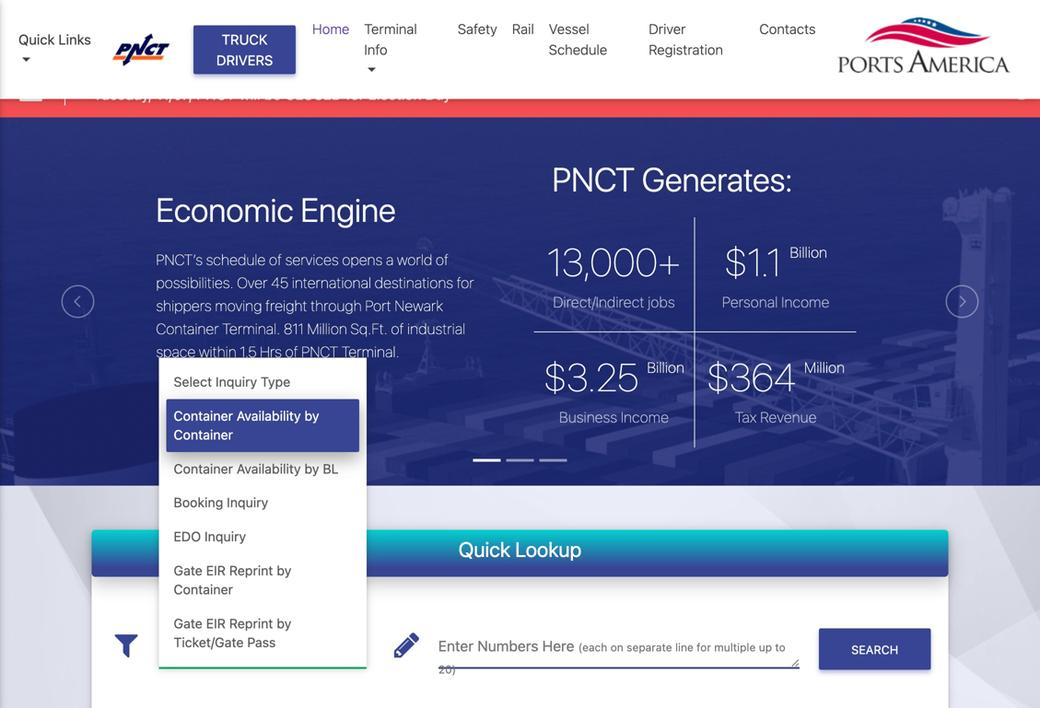 Task type: vqa. For each thing, say whether or not it's contained in the screenshot.
the left Labor
no



Task type: locate. For each thing, give the bounding box(es) containing it.
1 gate from the top
[[174, 563, 203, 578]]

info
[[364, 41, 388, 58]]

billion right $1.1
[[790, 244, 827, 261]]

gate down edo
[[174, 563, 203, 578]]

home
[[312, 21, 350, 37]]

1 eir from the top
[[206, 563, 226, 578]]

billion down jobs
[[647, 359, 685, 376]]

0 vertical spatial reprint
[[229, 563, 273, 578]]

availability inside the container availability by container
[[237, 408, 301, 424]]

0 horizontal spatial billion
[[647, 359, 685, 376]]

0 horizontal spatial million
[[307, 320, 347, 337]]

▼
[[358, 640, 367, 653]]

0 vertical spatial million
[[307, 320, 347, 337]]

billion for $1.1
[[790, 244, 827, 261]]

numbers
[[477, 637, 538, 655]]

1 horizontal spatial quick
[[459, 538, 510, 562]]

billion for $3.25
[[647, 359, 685, 376]]

pnct up 13,000+
[[552, 159, 635, 198]]

edo inquiry
[[174, 529, 246, 544]]

0 horizontal spatial quick
[[18, 31, 55, 47]]

1 horizontal spatial billion
[[790, 244, 827, 261]]

terminal. down sq.ft.
[[341, 343, 399, 360]]

1 horizontal spatial for
[[457, 274, 474, 291]]

gate
[[174, 563, 203, 578], [174, 616, 203, 631]]

on
[[611, 641, 624, 654]]

shippers
[[156, 297, 212, 314]]

availability down type
[[237, 408, 301, 424]]

quick inside 'link'
[[18, 31, 55, 47]]

1 horizontal spatial pnct
[[301, 343, 338, 360]]

pnct inside pnct's schedule of services opens a world of possibilities.                                 over 45 international destinations for shippers moving freight through port newark container terminal.                                 811 million sq.ft. of industrial space within 1.5 hrs of pnct terminal.
[[301, 343, 338, 360]]

type
[[261, 374, 290, 390]]

economic engine
[[156, 190, 396, 229]]

a
[[386, 251, 394, 268]]

0 horizontal spatial for
[[346, 86, 364, 103]]

gate for gate eir reprint by container
[[174, 563, 203, 578]]

gate inside gate eir reprint by ticket/gate pass
[[174, 616, 203, 631]]

reprint down edo inquiry
[[229, 563, 273, 578]]

1 horizontal spatial income
[[781, 293, 830, 311]]

terminal
[[364, 21, 417, 37]]

0 vertical spatial billion
[[790, 244, 827, 261]]

0 vertical spatial for
[[346, 86, 364, 103]]

for right line
[[697, 641, 711, 654]]

$1.1 billion
[[724, 239, 827, 285]]

quick left links
[[18, 31, 55, 47]]

availability down the container availability by container
[[237, 461, 301, 477]]

1 availability from the top
[[237, 408, 301, 424]]

services
[[285, 251, 339, 268]]

for
[[346, 86, 364, 103], [457, 274, 474, 291], [697, 641, 711, 654]]

quick
[[18, 31, 55, 47], [459, 538, 510, 562]]

2 vertical spatial pnct
[[301, 343, 338, 360]]

by inside the container availability by container
[[304, 408, 319, 424]]

by inside the gate eir reprint by container
[[277, 563, 291, 578]]

1 vertical spatial for
[[457, 274, 474, 291]]

2 reprint from the top
[[229, 616, 273, 631]]

container inside the gate eir reprint by container
[[174, 582, 233, 598]]

by inside gate eir reprint by ticket/gate pass
[[277, 616, 291, 631]]

0 horizontal spatial pnct
[[196, 86, 235, 103]]

search button
[[819, 629, 931, 670]]

2 availability from the top
[[237, 461, 301, 477]]

income for $3.25
[[621, 409, 669, 426]]

13,000+ direct/indirect jobs
[[547, 239, 681, 311]]

select
[[174, 374, 212, 390]]

$1.1
[[724, 239, 782, 285]]

inquiry for edo
[[204, 529, 246, 544]]

gate eir reprint by container
[[174, 563, 291, 598]]

2 horizontal spatial pnct
[[552, 159, 635, 198]]

will
[[239, 86, 260, 103]]

terminal. up 1.5
[[222, 320, 280, 337]]

eir down edo inquiry
[[206, 563, 226, 578]]

1 vertical spatial billion
[[647, 359, 685, 376]]

reprint inside the gate eir reprint by container
[[229, 563, 273, 578]]

quick left lookup
[[459, 538, 510, 562]]

0 vertical spatial gate
[[174, 563, 203, 578]]

by up gate eir reprint by ticket/gate pass
[[277, 563, 291, 578]]

1 vertical spatial availability
[[237, 461, 301, 477]]

over
[[237, 274, 268, 291]]

of
[[269, 251, 282, 268], [436, 251, 449, 268], [391, 320, 404, 337], [285, 343, 298, 360]]

multiple
[[714, 641, 756, 654]]

1.5
[[240, 343, 257, 360]]

by up container availability by bl
[[304, 408, 319, 424]]

container availability by bl
[[174, 461, 339, 477]]

0 horizontal spatial income
[[621, 409, 669, 426]]

million inside pnct's schedule of services opens a world of possibilities.                                 over 45 international destinations for shippers moving freight through port newark container terminal.                                 811 million sq.ft. of industrial space within 1.5 hrs of pnct terminal.
[[307, 320, 347, 337]]

links
[[58, 31, 91, 47]]

enter numbers here
[[438, 637, 578, 655]]

inquiry down 1.5
[[216, 374, 257, 390]]

2 vertical spatial inquiry
[[204, 529, 246, 544]]

pnct left will
[[196, 86, 235, 103]]

pnct
[[196, 86, 235, 103], [552, 159, 635, 198], [301, 343, 338, 360]]

1 vertical spatial gate
[[174, 616, 203, 631]]

freight
[[265, 297, 307, 314]]

0 vertical spatial availability
[[237, 408, 301, 424]]

billion
[[790, 244, 827, 261], [647, 359, 685, 376]]

eir up ticket/gate
[[206, 616, 226, 631]]

to
[[775, 641, 786, 654]]

eir for ticket/gate
[[206, 616, 226, 631]]

gate for gate eir reprint by ticket/gate pass
[[174, 616, 203, 631]]

inquiry
[[216, 374, 257, 390], [227, 495, 268, 511], [204, 529, 246, 544]]

contacts link
[[752, 11, 823, 47]]

income down $3.25 billion
[[621, 409, 669, 426]]

booking
[[174, 495, 223, 511]]

1 vertical spatial reprint
[[229, 616, 273, 631]]

through
[[311, 297, 362, 314]]

$3.25
[[544, 354, 639, 400]]

None text field
[[159, 623, 367, 668], [438, 623, 800, 668], [159, 623, 367, 668], [438, 623, 800, 668]]

rail
[[512, 21, 534, 37]]

of right sq.ft.
[[391, 320, 404, 337]]

tuesday, 11/07, pnct will be closed for election day
[[93, 86, 451, 103]]

inquiry for booking
[[227, 495, 268, 511]]

2 horizontal spatial for
[[697, 641, 711, 654]]

separate
[[627, 641, 672, 654]]

driver registration
[[649, 21, 723, 58]]

million inside $364 million
[[804, 359, 845, 376]]

reprint up pass
[[229, 616, 273, 631]]

eir inside gate eir reprint by ticket/gate pass
[[206, 616, 226, 631]]

billion inside $1.1 billion
[[790, 244, 827, 261]]

by down the gate eir reprint by container
[[277, 616, 291, 631]]

safety
[[458, 21, 497, 37]]

2 vertical spatial for
[[697, 641, 711, 654]]

pnct down 811
[[301, 343, 338, 360]]

welcome to port newmark container terminal image
[[0, 118, 1040, 589]]

by left bl
[[304, 461, 319, 477]]

1 vertical spatial income
[[621, 409, 669, 426]]

reprint inside gate eir reprint by ticket/gate pass
[[229, 616, 273, 631]]

closed
[[285, 86, 342, 103]]

2 eir from the top
[[206, 616, 226, 631]]

destinations
[[375, 274, 453, 291]]

industrial
[[407, 320, 466, 337]]

1 horizontal spatial million
[[804, 359, 845, 376]]

personal
[[722, 293, 778, 311]]

by
[[304, 408, 319, 424], [304, 461, 319, 477], [277, 563, 291, 578], [277, 616, 291, 631]]

search
[[851, 643, 898, 657]]

bl
[[323, 461, 339, 477]]

0 vertical spatial inquiry
[[216, 374, 257, 390]]

vessel schedule
[[549, 21, 607, 58]]

container
[[156, 320, 219, 337], [174, 408, 233, 424], [174, 427, 233, 443], [174, 461, 233, 477], [174, 582, 233, 598]]

economic
[[156, 190, 294, 229]]

of right world
[[436, 251, 449, 268]]

1 vertical spatial eir
[[206, 616, 226, 631]]

20)
[[438, 663, 456, 676]]

quick lookup
[[459, 538, 582, 562]]

1 vertical spatial terminal.
[[341, 343, 399, 360]]

1 vertical spatial million
[[804, 359, 845, 376]]

1 reprint from the top
[[229, 563, 273, 578]]

0 vertical spatial income
[[781, 293, 830, 311]]

drivers
[[216, 52, 273, 68]]

0 vertical spatial quick
[[18, 31, 55, 47]]

0 vertical spatial terminal.
[[222, 320, 280, 337]]

enter
[[438, 637, 474, 655]]

reprint
[[229, 563, 273, 578], [229, 616, 273, 631]]

1 vertical spatial inquiry
[[227, 495, 268, 511]]

income for $1.1
[[781, 293, 830, 311]]

for left election in the left top of the page
[[346, 86, 364, 103]]

billion inside $3.25 billion
[[647, 359, 685, 376]]

eir inside the gate eir reprint by container
[[206, 563, 226, 578]]

income down $1.1 billion
[[781, 293, 830, 311]]

2 gate from the top
[[174, 616, 203, 631]]

rail link
[[505, 11, 542, 47]]

tax
[[735, 409, 757, 426]]

million down through
[[307, 320, 347, 337]]

inquiry down booking inquiry
[[204, 529, 246, 544]]

0 vertical spatial pnct
[[196, 86, 235, 103]]

gate up ticket/gate
[[174, 616, 203, 631]]

million up revenue
[[804, 359, 845, 376]]

gate inside the gate eir reprint by container
[[174, 563, 203, 578]]

of up the 45
[[269, 251, 282, 268]]

for right destinations
[[457, 274, 474, 291]]

1 vertical spatial quick
[[459, 538, 510, 562]]

terminal.
[[222, 320, 280, 337], [341, 343, 399, 360]]

revenue
[[760, 409, 817, 426]]

0 vertical spatial eir
[[206, 563, 226, 578]]

inquiry down container availability by bl
[[227, 495, 268, 511]]

for inside (each on separate line for multiple up to 20)
[[697, 641, 711, 654]]

terminal info
[[364, 21, 417, 58]]



Task type: describe. For each thing, give the bounding box(es) containing it.
tax revenue
[[735, 409, 817, 426]]

up
[[759, 641, 772, 654]]

day
[[425, 86, 451, 103]]

select inquiry type
[[174, 374, 290, 390]]

line
[[675, 641, 694, 654]]

direct/indirect
[[553, 293, 644, 311]]

moving
[[215, 297, 262, 314]]

business income
[[559, 409, 669, 426]]

generates:
[[642, 159, 793, 198]]

pnct inside alert
[[196, 86, 235, 103]]

pass
[[247, 635, 276, 651]]

jobs
[[648, 293, 675, 311]]

truck
[[222, 31, 268, 47]]

availability for container
[[237, 408, 301, 424]]

pnct's schedule of services opens a world of possibilities.                                 over 45 international destinations for shippers moving freight through port newark container terminal.                                 811 million sq.ft. of industrial space within 1.5 hrs of pnct terminal.
[[156, 251, 474, 360]]

tuesday, 11/07, pnct will be closed for election day link
[[93, 83, 451, 106]]

hrs
[[260, 343, 282, 360]]

13,000+
[[547, 239, 681, 285]]

811
[[284, 320, 304, 337]]

(each on separate line for multiple up to 20)
[[438, 641, 786, 676]]

vessel
[[549, 21, 589, 37]]

quick links
[[18, 31, 91, 47]]

newark
[[395, 297, 443, 314]]

safety link
[[450, 11, 505, 47]]

home link
[[305, 11, 357, 47]]

of right hrs on the left
[[285, 343, 298, 360]]

business
[[559, 409, 617, 426]]

tuesday, 11/07, pnct will be closed for election day alert
[[0, 68, 1040, 118]]

quick links link
[[18, 29, 95, 70]]

tuesday,
[[93, 86, 152, 103]]

45
[[271, 274, 289, 291]]

lookup
[[515, 538, 582, 562]]

for inside pnct's schedule of services opens a world of possibilities.                                 over 45 international destinations for shippers moving freight through port newark container terminal.                                 811 million sq.ft. of industrial space within 1.5 hrs of pnct terminal.
[[457, 274, 474, 291]]

possibilities.
[[156, 274, 234, 291]]

$364
[[707, 354, 796, 400]]

here
[[542, 637, 574, 655]]

space
[[156, 343, 196, 360]]

reprint for container
[[229, 563, 273, 578]]

container availability by container
[[174, 408, 319, 443]]

within
[[199, 343, 237, 360]]

quick for quick links
[[18, 31, 55, 47]]

close image
[[1013, 81, 1031, 100]]

schedule
[[549, 41, 607, 58]]

world
[[397, 251, 432, 268]]

international
[[292, 274, 371, 291]]

(each
[[578, 641, 607, 654]]

pnct generates:
[[552, 159, 793, 198]]

11/07,
[[156, 86, 193, 103]]

engine
[[301, 190, 396, 229]]

0 horizontal spatial terminal.
[[222, 320, 280, 337]]

contacts
[[759, 21, 816, 37]]

driver
[[649, 21, 686, 37]]

for inside alert
[[346, 86, 364, 103]]

driver registration link
[[641, 11, 752, 67]]

truck drivers link
[[194, 25, 296, 74]]

truck drivers
[[216, 31, 273, 68]]

reprint for ticket/gate
[[229, 616, 273, 631]]

ticket/gate
[[174, 635, 244, 651]]

gate eir reprint by ticket/gate pass
[[174, 616, 291, 651]]

booking inquiry
[[174, 495, 268, 511]]

inquiry for select
[[216, 374, 257, 390]]

opens
[[342, 251, 383, 268]]

be
[[264, 86, 281, 103]]

sq.ft.
[[351, 320, 388, 337]]

vessel schedule link
[[542, 11, 641, 67]]

availability for bl
[[237, 461, 301, 477]]

election
[[368, 86, 422, 103]]

1 vertical spatial pnct
[[552, 159, 635, 198]]

quick for quick lookup
[[459, 538, 510, 562]]

schedule
[[206, 251, 266, 268]]

container inside pnct's schedule of services opens a world of possibilities.                                 over 45 international destinations for shippers moving freight through port newark container terminal.                                 811 million sq.ft. of industrial space within 1.5 hrs of pnct terminal.
[[156, 320, 219, 337]]

personal income
[[722, 293, 830, 311]]

$364 million
[[707, 354, 845, 400]]

edo
[[174, 529, 201, 544]]

port
[[365, 297, 391, 314]]

eir for container
[[206, 563, 226, 578]]

1 horizontal spatial terminal.
[[341, 343, 399, 360]]



